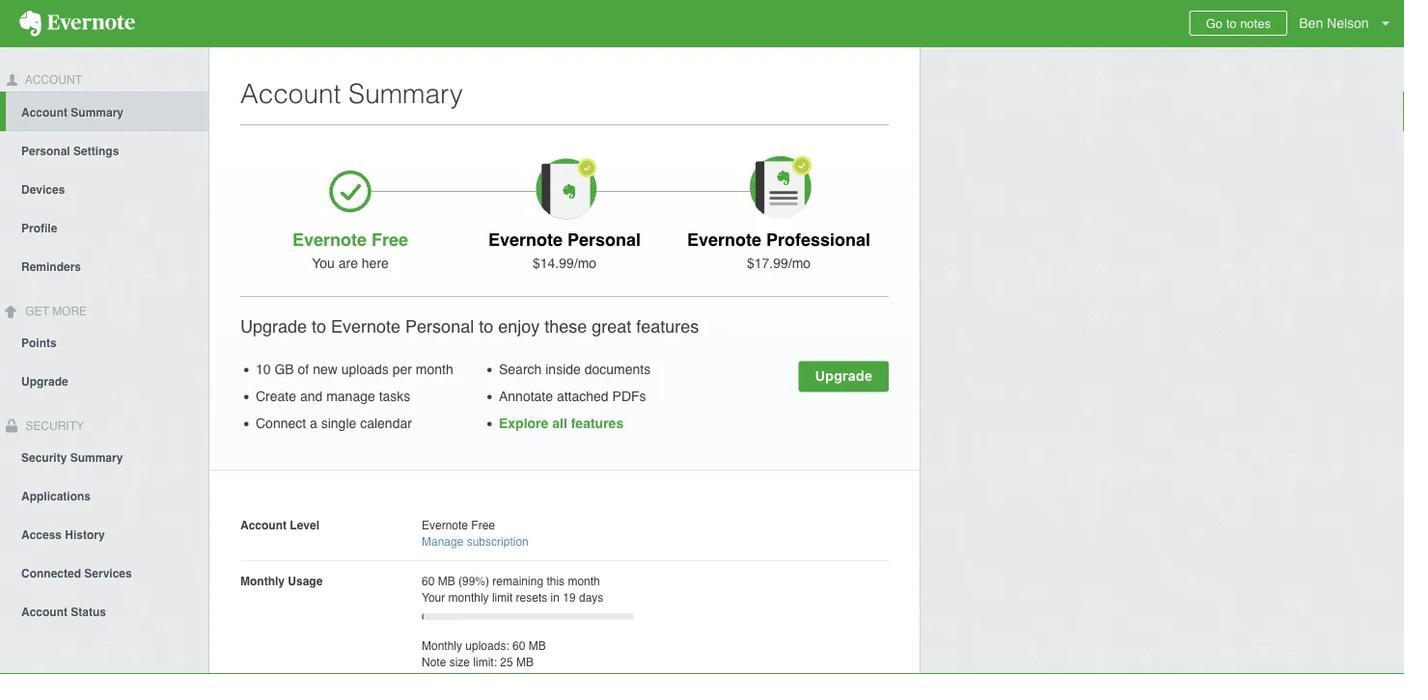 Task type: describe. For each thing, give the bounding box(es) containing it.
account level
[[240, 519, 319, 532]]

personal settings link
[[0, 131, 208, 170]]

evernote image
[[0, 11, 154, 37]]

go to notes link
[[1190, 11, 1287, 36]]

get more
[[22, 305, 87, 318]]

great
[[592, 317, 631, 336]]

manage subscription link
[[422, 535, 529, 549]]

explore
[[499, 416, 549, 431]]

access history
[[21, 528, 105, 542]]

free for evernote free you are here
[[372, 230, 408, 249]]

in
[[551, 591, 560, 605]]

more
[[52, 305, 87, 318]]

are
[[338, 256, 358, 271]]

calendar
[[360, 416, 412, 431]]

mo for professional
[[792, 256, 811, 271]]

access
[[21, 528, 62, 542]]

ben nelson link
[[1295, 0, 1404, 47]]

evernote for evernote free
[[292, 230, 367, 249]]

1 upgrade link from the left
[[799, 361, 889, 392]]

professional
[[766, 230, 871, 249]]

$14.99/
[[533, 256, 578, 271]]

$17.99/
[[747, 256, 792, 271]]

1 horizontal spatial upgrade
[[240, 317, 307, 336]]

account inside account status link
[[21, 606, 68, 619]]

applications link
[[0, 476, 208, 515]]

your
[[422, 591, 445, 605]]

1 horizontal spatial account summary
[[240, 78, 463, 109]]

personal settings
[[21, 145, 119, 158]]

settings
[[73, 145, 119, 158]]

evernote link
[[0, 0, 154, 47]]

evernote inside evernote free manage subscription
[[422, 519, 468, 532]]

create
[[256, 389, 296, 404]]

free for evernote free manage subscription
[[471, 519, 495, 532]]

new
[[313, 362, 338, 377]]

annotate attached pdfs
[[499, 389, 646, 404]]

you
[[312, 256, 335, 271]]

and
[[300, 389, 323, 404]]

2 upgrade link from the left
[[0, 362, 208, 400]]

per
[[392, 362, 412, 377]]

here
[[362, 256, 389, 271]]

these
[[545, 317, 587, 336]]

attached
[[557, 389, 609, 404]]

monthly usage
[[240, 575, 323, 588]]

connect a single calendar
[[256, 416, 412, 431]]

get
[[25, 305, 49, 318]]

evernote up uploads at the bottom left of the page
[[331, 317, 401, 336]]

1 vertical spatial mb
[[529, 639, 546, 653]]

month inside 60 mb (99%) remaining this month your monthly limit resets in 19 days
[[568, 575, 600, 588]]

connected services
[[21, 567, 132, 580]]

ben nelson
[[1299, 15, 1369, 31]]

10
[[256, 362, 271, 377]]

security for security
[[22, 419, 84, 433]]

points link
[[0, 323, 208, 362]]

mb inside 60 mb (99%) remaining this month your monthly limit resets in 19 days
[[438, 575, 455, 588]]

60 inside monthly uploads: 60 mb note size limit: 25 mb
[[513, 639, 525, 653]]

subscription
[[467, 535, 529, 549]]

this
[[547, 575, 565, 588]]

resets
[[516, 591, 548, 605]]

0 horizontal spatial features
[[571, 416, 624, 431]]

60 mb (99%) remaining this month your monthly limit resets in 19 days
[[422, 575, 604, 605]]

connected
[[21, 567, 81, 580]]

personal inside evernote personal $14.99/ mo
[[567, 230, 641, 249]]

25
[[500, 656, 513, 669]]

10 gb of new uploads per month
[[256, 362, 453, 377]]

account status
[[21, 606, 106, 619]]

security summary link
[[0, 438, 208, 476]]

devices link
[[0, 170, 208, 208]]

evernote free manage subscription
[[422, 519, 529, 549]]

notes
[[1240, 16, 1271, 30]]

pdfs
[[612, 389, 646, 404]]

mo for personal
[[578, 256, 597, 271]]

profile
[[21, 222, 57, 235]]

(99%)
[[458, 575, 489, 588]]

all
[[552, 416, 567, 431]]

profile link
[[0, 208, 208, 247]]



Task type: vqa. For each thing, say whether or not it's contained in the screenshot.
right Add
no



Task type: locate. For each thing, give the bounding box(es) containing it.
limit:
[[473, 656, 497, 669]]

mo up the these
[[578, 256, 597, 271]]

evernote free you are here
[[292, 230, 408, 271]]

0 vertical spatial monthly
[[240, 575, 285, 588]]

account inside 'account summary' link
[[21, 106, 68, 119]]

2 horizontal spatial personal
[[567, 230, 641, 249]]

monthly for monthly uploads: 60 mb note size limit: 25 mb
[[422, 639, 462, 653]]

evernote inside evernote free you are here
[[292, 230, 367, 249]]

monthly inside monthly uploads: 60 mb note size limit: 25 mb
[[422, 639, 462, 653]]

evernote for evernote professional
[[687, 230, 761, 249]]

1 horizontal spatial mo
[[792, 256, 811, 271]]

account summary link
[[6, 91, 208, 131]]

account status link
[[0, 592, 208, 631]]

level
[[290, 519, 319, 532]]

reminders
[[21, 260, 81, 274]]

upgrade to evernote personal to enjoy these great features
[[240, 317, 699, 336]]

1 vertical spatial month
[[568, 575, 600, 588]]

0 vertical spatial personal
[[21, 145, 70, 158]]

to right go
[[1226, 16, 1237, 30]]

features down attached
[[571, 416, 624, 431]]

2 horizontal spatial to
[[1226, 16, 1237, 30]]

enjoy
[[498, 317, 540, 336]]

free up manage subscription link
[[471, 519, 495, 532]]

search inside documents
[[499, 362, 651, 377]]

1 horizontal spatial personal
[[405, 317, 474, 336]]

1 horizontal spatial features
[[636, 317, 699, 336]]

a
[[310, 416, 317, 431]]

nelson
[[1327, 15, 1369, 31]]

explore all features link
[[499, 416, 624, 431]]

upgrade
[[240, 317, 307, 336], [815, 368, 872, 384], [21, 375, 68, 389]]

upgrade link
[[799, 361, 889, 392], [0, 362, 208, 400]]

manage
[[326, 389, 375, 404]]

summary
[[348, 78, 463, 109], [71, 106, 124, 119], [70, 451, 123, 465]]

single
[[321, 416, 356, 431]]

1 vertical spatial monthly
[[422, 639, 462, 653]]

1 horizontal spatial monthly
[[422, 639, 462, 653]]

remaining
[[493, 575, 543, 588]]

evernote up manage
[[422, 519, 468, 532]]

0 horizontal spatial personal
[[21, 145, 70, 158]]

1 mo from the left
[[578, 256, 597, 271]]

evernote up the you
[[292, 230, 367, 249]]

month right per
[[416, 362, 453, 377]]

evernote for evernote personal
[[488, 230, 563, 249]]

evernote personal $14.99/ mo
[[488, 230, 641, 271]]

0 horizontal spatial 60
[[422, 575, 435, 588]]

1 horizontal spatial to
[[479, 317, 493, 336]]

2 vertical spatial mb
[[516, 656, 534, 669]]

0 horizontal spatial upgrade
[[21, 375, 68, 389]]

monthly
[[240, 575, 285, 588], [422, 639, 462, 653]]

usage
[[288, 575, 323, 588]]

60 up your
[[422, 575, 435, 588]]

security for security summary
[[21, 451, 67, 465]]

0 vertical spatial free
[[372, 230, 408, 249]]

note
[[422, 656, 446, 669]]

1 vertical spatial free
[[471, 519, 495, 532]]

monthly for monthly usage
[[240, 575, 285, 588]]

19
[[563, 591, 576, 605]]

mb down resets
[[529, 639, 546, 653]]

2 horizontal spatial upgrade
[[815, 368, 872, 384]]

documents
[[585, 362, 651, 377]]

0 vertical spatial security
[[22, 419, 84, 433]]

ben
[[1299, 15, 1323, 31]]

to left enjoy
[[479, 317, 493, 336]]

security
[[22, 419, 84, 433], [21, 451, 67, 465]]

0 vertical spatial 60
[[422, 575, 435, 588]]

evernote up $17.99/
[[687, 230, 761, 249]]

mb up your
[[438, 575, 455, 588]]

evernote
[[292, 230, 367, 249], [488, 230, 563, 249], [687, 230, 761, 249], [331, 317, 401, 336], [422, 519, 468, 532]]

1 horizontal spatial free
[[471, 519, 495, 532]]

0 horizontal spatial month
[[416, 362, 453, 377]]

mo inside evernote professional $17.99/ mo
[[792, 256, 811, 271]]

60 up "25"
[[513, 639, 525, 653]]

1 vertical spatial 60
[[513, 639, 525, 653]]

history
[[65, 528, 105, 542]]

1 vertical spatial personal
[[567, 230, 641, 249]]

1 horizontal spatial 60
[[513, 639, 525, 653]]

security summary
[[21, 451, 123, 465]]

features right great
[[636, 317, 699, 336]]

account summary
[[240, 78, 463, 109], [21, 106, 124, 119]]

go
[[1206, 16, 1223, 30]]

0 horizontal spatial mo
[[578, 256, 597, 271]]

0 vertical spatial features
[[636, 317, 699, 336]]

monthly left usage
[[240, 575, 285, 588]]

summary for 'account summary' link
[[71, 106, 124, 119]]

0 horizontal spatial monthly
[[240, 575, 285, 588]]

account
[[22, 73, 82, 87], [240, 78, 341, 109], [21, 106, 68, 119], [240, 519, 287, 532], [21, 606, 68, 619]]

60 inside 60 mb (99%) remaining this month your monthly limit resets in 19 days
[[422, 575, 435, 588]]

gb
[[275, 362, 294, 377]]

0 horizontal spatial upgrade link
[[0, 362, 208, 400]]

security up security summary
[[22, 419, 84, 433]]

free inside evernote free you are here
[[372, 230, 408, 249]]

connected services link
[[0, 553, 208, 592]]

days
[[579, 591, 604, 605]]

1 vertical spatial security
[[21, 451, 67, 465]]

to
[[1226, 16, 1237, 30], [312, 317, 326, 336], [479, 317, 493, 336]]

status
[[71, 606, 106, 619]]

0 horizontal spatial to
[[312, 317, 326, 336]]

evernote professional $17.99/ mo
[[687, 230, 871, 271]]

mo
[[578, 256, 597, 271], [792, 256, 811, 271]]

2 mo from the left
[[792, 256, 811, 271]]

evernote up $14.99/
[[488, 230, 563, 249]]

uploads
[[341, 362, 389, 377]]

reminders link
[[0, 247, 208, 285]]

of
[[298, 362, 309, 377]]

services
[[84, 567, 132, 580]]

1 horizontal spatial upgrade link
[[799, 361, 889, 392]]

search
[[499, 362, 542, 377]]

1 vertical spatial features
[[571, 416, 624, 431]]

security up applications
[[21, 451, 67, 465]]

monthly uploads: 60 mb note size limit: 25 mb
[[422, 639, 546, 669]]

personal
[[21, 145, 70, 158], [567, 230, 641, 249], [405, 317, 474, 336]]

0 horizontal spatial account summary
[[21, 106, 124, 119]]

to for evernote
[[312, 317, 326, 336]]

connect
[[256, 416, 306, 431]]

summary for the security summary link
[[70, 451, 123, 465]]

personal up the devices on the left top of the page
[[21, 145, 70, 158]]

mb right "25"
[[516, 656, 534, 669]]

monthly
[[448, 591, 489, 605]]

mo inside evernote personal $14.99/ mo
[[578, 256, 597, 271]]

mb
[[438, 575, 455, 588], [529, 639, 546, 653], [516, 656, 534, 669]]

0 vertical spatial month
[[416, 362, 453, 377]]

inside
[[546, 362, 581, 377]]

mo down "professional" on the top right of page
[[792, 256, 811, 271]]

to for notes
[[1226, 16, 1237, 30]]

monthly up note
[[422, 639, 462, 653]]

annotate
[[499, 389, 553, 404]]

uploads:
[[466, 639, 509, 653]]

limit
[[492, 591, 513, 605]]

0 vertical spatial mb
[[438, 575, 455, 588]]

free inside evernote free manage subscription
[[471, 519, 495, 532]]

0 horizontal spatial free
[[372, 230, 408, 249]]

evernote inside evernote professional $17.99/ mo
[[687, 230, 761, 249]]

devices
[[21, 183, 65, 197]]

month up 'days'
[[568, 575, 600, 588]]

personal up $14.99/
[[567, 230, 641, 249]]

free up here
[[372, 230, 408, 249]]

evernote inside evernote personal $14.99/ mo
[[488, 230, 563, 249]]

go to notes
[[1206, 16, 1271, 30]]

size
[[449, 656, 470, 669]]

2 vertical spatial personal
[[405, 317, 474, 336]]

to up new
[[312, 317, 326, 336]]

tasks
[[379, 389, 410, 404]]

create and manage tasks
[[256, 389, 410, 404]]

explore all features
[[499, 416, 624, 431]]

applications
[[21, 490, 91, 503]]

1 horizontal spatial month
[[568, 575, 600, 588]]

month
[[416, 362, 453, 377], [568, 575, 600, 588]]

manage
[[422, 535, 464, 549]]

access history link
[[0, 515, 208, 553]]

personal up per
[[405, 317, 474, 336]]



